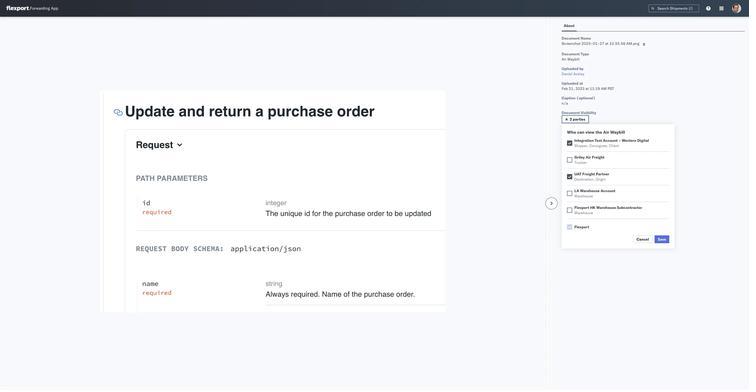Task type: describe. For each thing, give the bounding box(es) containing it.
integration test account - western digital shipper, consignee, client
[[575, 138, 650, 148]]

27
[[600, 41, 605, 46]]

air inside griley air freight trucker
[[586, 155, 592, 160]]

shipper,
[[575, 144, 589, 148]]

flexport hk warehouse subcontractor warehouse
[[575, 206, 643, 216]]

name
[[581, 36, 592, 41]]

screenshot
[[562, 41, 581, 46]]

document for document visibility
[[562, 111, 580, 115]]

test
[[595, 138, 603, 143]]

2023
[[576, 86, 585, 91]]

view
[[586, 130, 595, 135]]

am.png
[[627, 41, 640, 46]]

who can view the air waybill
[[568, 130, 626, 135]]

freight inside griley air freight trucker
[[592, 155, 605, 160]]

n/a
[[562, 101, 569, 106]]

forwarding app
[[30, 6, 58, 11]]

flexport for flexport hk warehouse subcontractor warehouse
[[575, 206, 590, 210]]

account for test
[[604, 138, 618, 143]]

screenshot 2023-01-27 at 10.55.56 am.png
[[562, 41, 640, 46]]

10.55.56
[[610, 41, 626, 46]]

cancel
[[637, 237, 650, 242]]

can
[[578, 130, 585, 135]]

0 vertical spatial at
[[606, 41, 609, 46]]

integration
[[575, 138, 594, 143]]

the
[[596, 130, 603, 135]]

uploaded for feb
[[562, 81, 579, 86]]

feb
[[562, 86, 568, 91]]

2 parties button
[[562, 116, 589, 123]]

griley air freight trucker
[[575, 155, 605, 165]]

document visibility
[[562, 111, 597, 115]]

save
[[658, 237, 667, 242]]

2 parties
[[570, 117, 586, 122]]

uploaded for daniel
[[562, 66, 579, 71]]

1 vertical spatial waybill
[[611, 130, 626, 135]]

2023-
[[582, 41, 593, 46]]

partner
[[596, 172, 610, 177]]

client
[[610, 144, 620, 148]]

air waybill image
[[100, 91, 446, 313]]

hk
[[591, 206, 596, 210]]

uploaded at feb 21, 2023 at 11:19 am pst
[[562, 81, 615, 91]]

2 horizontal spatial air
[[604, 130, 610, 135]]

about button
[[562, 21, 577, 31]]

type
[[581, 52, 590, 56]]

warehouse down hk
[[575, 211, 594, 216]]

document name
[[562, 36, 592, 41]]

forwarding
[[30, 6, 50, 11]]

forwarding app link
[[6, 6, 58, 11]]

trucker
[[575, 160, 587, 165]]

document type air waybill
[[562, 52, 590, 62]]

about
[[564, 23, 575, 28]]

flexport. image
[[6, 6, 30, 11]]

warehouse down la
[[575, 194, 594, 199]]



Task type: locate. For each thing, give the bounding box(es) containing it.
01-
[[593, 41, 600, 46]]

0 vertical spatial document
[[562, 36, 580, 41]]

at
[[606, 41, 609, 46], [580, 81, 584, 86], [586, 86, 589, 91]]

waybill up -
[[611, 130, 626, 135]]

1 horizontal spatial air
[[586, 155, 592, 160]]

document
[[562, 36, 580, 41], [562, 52, 580, 56], [562, 111, 580, 115]]

origin
[[596, 177, 606, 182]]

warehouse down destination,
[[581, 189, 600, 193]]

1 vertical spatial flexport
[[575, 225, 590, 230]]

Search Shipments (/) text field
[[649, 4, 700, 12]]

ackley
[[574, 72, 585, 76]]

air right the
[[604, 130, 610, 135]]

flexport inside flexport hk warehouse subcontractor warehouse
[[575, 206, 590, 210]]

2 uploaded from the top
[[562, 81, 579, 86]]

at right 2023
[[586, 86, 589, 91]]

document for document type air waybill
[[562, 52, 580, 56]]

digital
[[638, 138, 650, 143]]

uploaded up 21,
[[562, 81, 579, 86]]

flexport
[[575, 206, 590, 210], [575, 225, 590, 230]]

1 vertical spatial account
[[601, 189, 616, 193]]

waybill
[[568, 57, 580, 62], [611, 130, 626, 135]]

2 vertical spatial at
[[586, 86, 589, 91]]

warehouse
[[581, 189, 600, 193], [575, 194, 594, 199], [597, 206, 617, 210], [575, 211, 594, 216]]

uploaded by daniel ackley
[[562, 66, 585, 76]]

0 vertical spatial account
[[604, 138, 618, 143]]

griley
[[575, 155, 585, 160]]

western
[[622, 138, 637, 143]]

consignee,
[[590, 144, 609, 148]]

document for document name
[[562, 36, 580, 41]]

-
[[619, 138, 621, 143]]

2
[[570, 117, 573, 122]]

air inside document type air waybill
[[562, 57, 567, 62]]

0 horizontal spatial waybill
[[568, 57, 580, 62]]

1 horizontal spatial at
[[586, 86, 589, 91]]

document down screenshot
[[562, 52, 580, 56]]

1 vertical spatial air
[[604, 130, 610, 135]]

subcontractor
[[617, 206, 643, 210]]

uat
[[575, 172, 582, 177]]

0 vertical spatial uploaded
[[562, 66, 579, 71]]

freight inside uat freight partner destination, origin
[[583, 172, 596, 177]]

0 vertical spatial air
[[562, 57, 567, 62]]

flexport for flexport
[[575, 225, 590, 230]]

2 vertical spatial document
[[562, 111, 580, 115]]

1 vertical spatial freight
[[583, 172, 596, 177]]

1 vertical spatial uploaded
[[562, 81, 579, 86]]

caption
[[562, 96, 576, 101]]

(optional)
[[577, 96, 596, 101]]

2 horizontal spatial at
[[606, 41, 609, 46]]

account inside 'integration test account - western digital shipper, consignee, client'
[[604, 138, 618, 143]]

freight up destination,
[[583, 172, 596, 177]]

waybill up uploaded by daniel ackley
[[568, 57, 580, 62]]

account down origin
[[601, 189, 616, 193]]

by
[[580, 66, 584, 71]]

document up 2
[[562, 111, 580, 115]]

2 vertical spatial air
[[586, 155, 592, 160]]

uploaded inside uploaded at feb 21, 2023 at 11:19 am pst
[[562, 81, 579, 86]]

daniel
[[562, 72, 573, 76]]

account inside la warehouse account warehouse
[[601, 189, 616, 193]]

air right griley
[[586, 155, 592, 160]]

1 vertical spatial at
[[580, 81, 584, 86]]

pst
[[608, 86, 615, 91]]

1 uploaded from the top
[[562, 66, 579, 71]]

uploaded
[[562, 66, 579, 71], [562, 81, 579, 86]]

21,
[[569, 86, 575, 91]]

visibility
[[581, 111, 597, 115]]

account for warehouse
[[601, 189, 616, 193]]

None checkbox
[[568, 174, 573, 180], [568, 208, 573, 213], [568, 174, 573, 180], [568, 208, 573, 213]]

warehouse right hk
[[597, 206, 617, 210]]

save button
[[655, 236, 670, 244]]

1 flexport from the top
[[575, 206, 590, 210]]

3 document from the top
[[562, 111, 580, 115]]

1 horizontal spatial waybill
[[611, 130, 626, 135]]

uat freight partner destination, origin
[[575, 172, 610, 182]]

2 flexport from the top
[[575, 225, 590, 230]]

parties
[[573, 117, 586, 122]]

destination,
[[575, 177, 595, 182]]

2 document from the top
[[562, 52, 580, 56]]

0 vertical spatial waybill
[[568, 57, 580, 62]]

1 vertical spatial document
[[562, 52, 580, 56]]

document up screenshot
[[562, 36, 580, 41]]

air
[[562, 57, 567, 62], [604, 130, 610, 135], [586, 155, 592, 160]]

cancel button
[[634, 236, 653, 244]]

0 horizontal spatial at
[[580, 81, 584, 86]]

la warehouse account warehouse
[[575, 189, 616, 199]]

uploaded inside uploaded by daniel ackley
[[562, 66, 579, 71]]

account
[[604, 138, 618, 143], [601, 189, 616, 193]]

None checkbox
[[568, 141, 573, 146], [568, 158, 573, 163], [568, 191, 573, 196], [568, 225, 573, 230], [568, 141, 573, 146], [568, 158, 573, 163], [568, 191, 573, 196], [568, 225, 573, 230]]

am
[[602, 86, 607, 91]]

air up daniel
[[562, 57, 567, 62]]

uploaded up daniel
[[562, 66, 579, 71]]

at up 2023
[[580, 81, 584, 86]]

1 document from the top
[[562, 36, 580, 41]]

who
[[568, 130, 577, 135]]

caption (optional) n/a
[[562, 96, 596, 106]]

app
[[51, 6, 58, 11]]

freight
[[592, 155, 605, 160], [583, 172, 596, 177]]

account up client
[[604, 138, 618, 143]]

freight down consignee,
[[592, 155, 605, 160]]

document inside document type air waybill
[[562, 52, 580, 56]]

la
[[575, 189, 580, 193]]

at right 27
[[606, 41, 609, 46]]

0 horizontal spatial air
[[562, 57, 567, 62]]

waybill inside document type air waybill
[[568, 57, 580, 62]]

0 vertical spatial freight
[[592, 155, 605, 160]]

11:19
[[590, 86, 601, 91]]

0 vertical spatial flexport
[[575, 206, 590, 210]]



Task type: vqa. For each thing, say whether or not it's contained in the screenshot.


